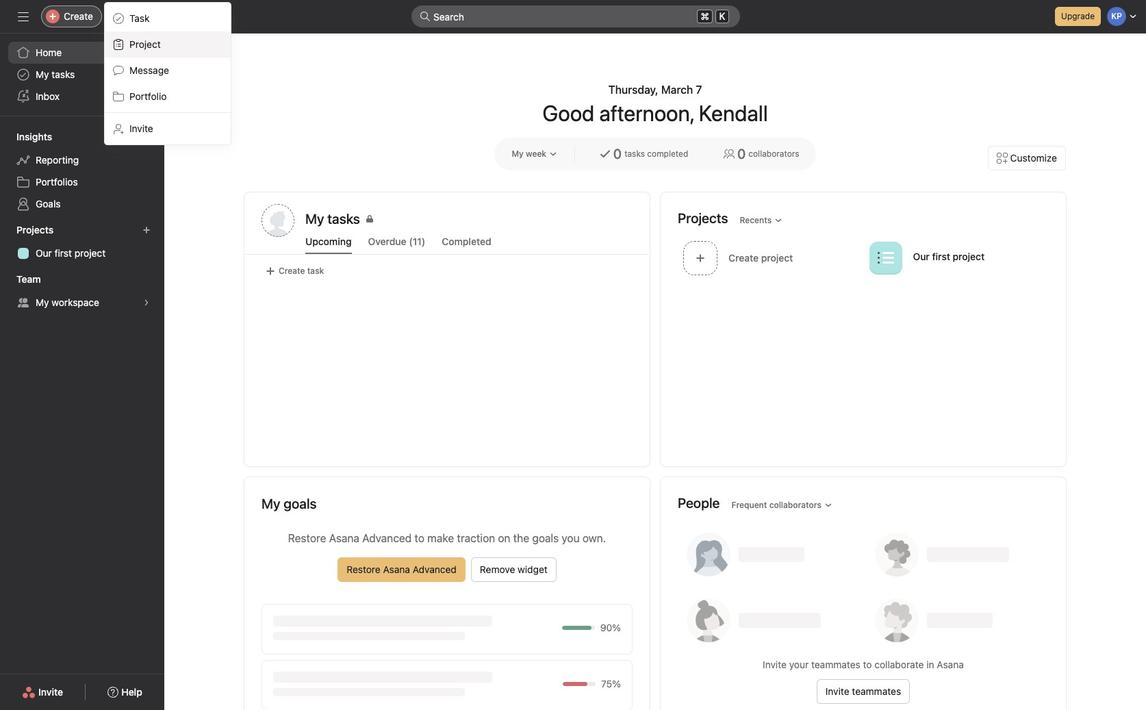 Task type: vqa. For each thing, say whether or not it's contained in the screenshot.
(11)
yes



Task type: describe. For each thing, give the bounding box(es) containing it.
task
[[129, 12, 150, 24]]

kendall
[[699, 100, 768, 126]]

my for my tasks
[[36, 68, 49, 80]]

1 vertical spatial tasks
[[625, 149, 645, 159]]

projects button
[[14, 221, 66, 240]]

portfolios
[[36, 176, 78, 188]]

restore for restore asana advanced to make traction on the goals you own.
[[288, 532, 326, 544]]

see details, my workspace image
[[142, 299, 151, 307]]

restore asana advanced button
[[338, 557, 466, 582]]

90%
[[600, 622, 621, 633]]

our first project link inside projects element
[[8, 242, 156, 264]]

1 horizontal spatial our first project
[[913, 251, 985, 262]]

invite button
[[13, 680, 72, 705]]

hide sidebar image
[[18, 11, 29, 22]]

customize
[[1011, 152, 1057, 164]]

remove
[[480, 564, 515, 575]]

invite for your
[[763, 659, 787, 670]]

upgrade button
[[1055, 7, 1101, 26]]

goals link
[[8, 193, 156, 215]]

home inside global element
[[36, 47, 62, 58]]

people
[[678, 495, 720, 511]]

task
[[307, 266, 324, 276]]

customize button
[[988, 146, 1066, 171]]

collaborate
[[875, 659, 924, 670]]

create for create
[[64, 10, 93, 22]]

help button
[[99, 680, 151, 705]]

own.
[[583, 532, 606, 544]]

week
[[526, 149, 547, 159]]

completed
[[647, 149, 688, 159]]

march
[[661, 84, 693, 96]]

my week
[[512, 149, 547, 159]]

advanced for restore asana advanced
[[413, 564, 457, 575]]

teams element
[[0, 267, 164, 316]]

projects inside dropdown button
[[16, 224, 54, 236]]

recents
[[740, 215, 772, 225]]

you
[[562, 532, 580, 544]]

recents button
[[734, 211, 789, 230]]

tasks completed
[[625, 149, 688, 159]]

create button
[[41, 5, 102, 27]]

message
[[129, 64, 169, 76]]

list image
[[878, 250, 894, 266]]

remove widget
[[480, 564, 548, 575]]

my tasks
[[305, 211, 360, 227]]

my for my week
[[512, 149, 524, 159]]

overdue (11) button
[[368, 236, 425, 254]]

0 vertical spatial collaborators
[[749, 149, 800, 159]]

to for advanced
[[415, 532, 425, 544]]

projects element
[[0, 218, 164, 267]]

restore asana advanced to make traction on the goals you own.
[[288, 532, 606, 544]]

workspace
[[52, 297, 99, 308]]

invite teammates button
[[817, 679, 910, 704]]

restore for restore asana advanced
[[347, 564, 381, 575]]

(11)
[[409, 236, 425, 247]]

my tasks
[[36, 68, 75, 80]]

0 for collaborators
[[738, 146, 746, 162]]

1 horizontal spatial project
[[953, 251, 985, 262]]

7
[[696, 84, 702, 96]]

project menu item
[[105, 32, 231, 58]]

restore asana advanced
[[347, 564, 457, 575]]

add profile photo image
[[262, 204, 294, 237]]

completed
[[442, 236, 491, 247]]

frequent collaborators button
[[725, 495, 839, 515]]

traction
[[457, 532, 495, 544]]

1 horizontal spatial home
[[181, 50, 218, 66]]

goals
[[36, 198, 61, 210]]

my tasks link
[[305, 210, 633, 231]]



Task type: locate. For each thing, give the bounding box(es) containing it.
our
[[36, 247, 52, 259], [913, 251, 930, 262]]

my inside dropdown button
[[512, 149, 524, 159]]

teammates
[[811, 659, 861, 670], [852, 685, 901, 697]]

0 horizontal spatial projects
[[16, 224, 54, 236]]

0 left tasks completed
[[613, 146, 622, 162]]

2 vertical spatial my
[[36, 297, 49, 308]]

asana right the in
[[937, 659, 964, 670]]

0 for tasks completed
[[613, 146, 622, 162]]

home right message at the left top
[[181, 50, 218, 66]]

teammates right your at bottom
[[811, 659, 861, 670]]

insights
[[16, 131, 52, 142]]

create project
[[729, 252, 793, 263]]

0 horizontal spatial 0
[[613, 146, 622, 162]]

our right list icon
[[913, 251, 930, 262]]

invite for the invite 'button' on the left
[[38, 686, 63, 698]]

global element
[[0, 34, 164, 116]]

reporting
[[36, 154, 79, 166]]

1 horizontal spatial our
[[913, 251, 930, 262]]

on
[[498, 532, 511, 544]]

upcoming button
[[305, 236, 352, 254]]

projects left recents
[[678, 210, 728, 226]]

my inside teams element
[[36, 297, 49, 308]]

0 vertical spatial teammates
[[811, 659, 861, 670]]

tasks inside global element
[[52, 68, 75, 80]]

advanced down make
[[413, 564, 457, 575]]

the
[[513, 532, 529, 544]]

to up invite teammates
[[863, 659, 872, 670]]

my
[[36, 68, 49, 80], [512, 149, 524, 159], [36, 297, 49, 308]]

0
[[613, 146, 622, 162], [738, 146, 746, 162]]

0 horizontal spatial first
[[55, 247, 72, 259]]

k
[[720, 11, 725, 22]]

1 vertical spatial teammates
[[852, 685, 901, 697]]

collaborators down kendall
[[749, 149, 800, 159]]

2 vertical spatial asana
[[937, 659, 964, 670]]

teammates down invite your teammates to collaborate in asana
[[852, 685, 901, 697]]

our first project link up teams element
[[8, 242, 156, 264]]

⌘
[[701, 10, 709, 22]]

thursday, march 7 good afternoon, kendall
[[543, 84, 768, 126]]

asana up restore asana advanced
[[329, 532, 360, 544]]

create for create task
[[279, 266, 305, 276]]

to
[[415, 532, 425, 544], [863, 659, 872, 670]]

0 vertical spatial asana
[[329, 532, 360, 544]]

overdue
[[368, 236, 407, 247]]

our first project down projects dropdown button
[[36, 247, 106, 259]]

good
[[543, 100, 595, 126]]

0 horizontal spatial our first project link
[[8, 242, 156, 264]]

0 horizontal spatial to
[[415, 532, 425, 544]]

home link
[[8, 42, 156, 64]]

our down projects dropdown button
[[36, 247, 52, 259]]

restore inside 'button'
[[347, 564, 381, 575]]

upcoming
[[305, 236, 352, 247]]

your
[[789, 659, 809, 670]]

advanced up restore asana advanced
[[362, 532, 412, 544]]

make
[[427, 532, 454, 544]]

my down team dropdown button
[[36, 297, 49, 308]]

thursday,
[[609, 84, 659, 96]]

create inside button
[[279, 266, 305, 276]]

invite your teammates to collaborate in asana
[[763, 659, 964, 670]]

remove widget button
[[471, 557, 557, 582]]

my goals
[[262, 496, 317, 512]]

create task button
[[262, 262, 328, 281]]

my left week
[[512, 149, 524, 159]]

first
[[55, 247, 72, 259], [932, 251, 950, 262]]

upgrade
[[1061, 11, 1095, 21]]

collaborators inside dropdown button
[[769, 500, 822, 510]]

1 horizontal spatial tasks
[[625, 149, 645, 159]]

create left "task"
[[279, 266, 305, 276]]

0 vertical spatial to
[[415, 532, 425, 544]]

0 horizontal spatial asana
[[329, 532, 360, 544]]

0 vertical spatial advanced
[[362, 532, 412, 544]]

my tasks link
[[8, 64, 156, 86]]

None field
[[412, 5, 740, 27]]

invite
[[129, 123, 153, 134], [763, 659, 787, 670], [826, 685, 850, 697], [38, 686, 63, 698]]

asana inside 'button'
[[383, 564, 410, 575]]

1 vertical spatial my
[[512, 149, 524, 159]]

widget
[[518, 564, 548, 575]]

in
[[927, 659, 934, 670]]

project
[[74, 247, 106, 259], [953, 251, 985, 262]]

overdue (11)
[[368, 236, 425, 247]]

projects down goals
[[16, 224, 54, 236]]

advanced for restore asana advanced to make traction on the goals you own.
[[362, 532, 412, 544]]

0 horizontal spatial our first project
[[36, 247, 106, 259]]

to left make
[[415, 532, 425, 544]]

invite for teammates
[[826, 685, 850, 697]]

frequent
[[732, 500, 767, 510]]

tasks up inbox at left top
[[52, 68, 75, 80]]

my for my workspace
[[36, 297, 49, 308]]

inbox
[[36, 90, 60, 102]]

teammates inside button
[[852, 685, 901, 697]]

0 vertical spatial restore
[[288, 532, 326, 544]]

portfolio
[[129, 90, 167, 102]]

our first project
[[36, 247, 106, 259], [913, 251, 985, 262]]

our inside projects element
[[36, 247, 52, 259]]

our first project inside projects element
[[36, 247, 106, 259]]

1 vertical spatial asana
[[383, 564, 410, 575]]

asana down the restore asana advanced to make traction on the goals you own.
[[383, 564, 410, 575]]

1 vertical spatial advanced
[[413, 564, 457, 575]]

0 vertical spatial my
[[36, 68, 49, 80]]

2 horizontal spatial asana
[[937, 659, 964, 670]]

team button
[[14, 270, 53, 289]]

team
[[16, 273, 41, 285]]

create project link
[[678, 237, 864, 281]]

afternoon,
[[599, 100, 694, 126]]

1 horizontal spatial create
[[279, 266, 305, 276]]

asana
[[329, 532, 360, 544], [383, 564, 410, 575], [937, 659, 964, 670]]

our first project right list icon
[[913, 251, 985, 262]]

collaborators
[[749, 149, 800, 159], [769, 500, 822, 510]]

home up my tasks
[[36, 47, 62, 58]]

0 horizontal spatial restore
[[288, 532, 326, 544]]

1 horizontal spatial projects
[[678, 210, 728, 226]]

0 vertical spatial create
[[64, 10, 93, 22]]

portfolios link
[[8, 171, 156, 193]]

0 horizontal spatial project
[[74, 247, 106, 259]]

invite teammates
[[826, 685, 901, 697]]

0 down kendall
[[738, 146, 746, 162]]

reporting link
[[8, 149, 156, 171]]

create
[[64, 10, 93, 22], [279, 266, 305, 276]]

our first project link right list icon
[[913, 251, 985, 262]]

2 0 from the left
[[738, 146, 746, 162]]

1 vertical spatial restore
[[347, 564, 381, 575]]

1 vertical spatial collaborators
[[769, 500, 822, 510]]

invite inside button
[[826, 685, 850, 697]]

0 horizontal spatial advanced
[[362, 532, 412, 544]]

insights element
[[0, 125, 164, 218]]

collaborators right frequent
[[769, 500, 822, 510]]

asana for restore asana advanced
[[383, 564, 410, 575]]

our first project link
[[8, 242, 156, 264], [913, 251, 985, 262]]

restore
[[288, 532, 326, 544], [347, 564, 381, 575]]

first down projects dropdown button
[[55, 247, 72, 259]]

1 horizontal spatial restore
[[347, 564, 381, 575]]

0 vertical spatial tasks
[[52, 68, 75, 80]]

new project or portfolio image
[[142, 226, 151, 234]]

completed button
[[442, 236, 491, 254]]

1 horizontal spatial our first project link
[[913, 251, 985, 262]]

inbox link
[[8, 86, 156, 108]]

advanced inside 'button'
[[413, 564, 457, 575]]

1 horizontal spatial 0
[[738, 146, 746, 162]]

0 horizontal spatial create
[[64, 10, 93, 22]]

tasks left completed
[[625, 149, 645, 159]]

1 0 from the left
[[613, 146, 622, 162]]

home
[[36, 47, 62, 58], [181, 50, 218, 66]]

75%
[[601, 678, 621, 690]]

Search tasks, projects, and more text field
[[412, 5, 740, 27]]

asana for restore asana advanced to make traction on the goals you own.
[[329, 532, 360, 544]]

1 vertical spatial create
[[279, 266, 305, 276]]

help
[[121, 686, 142, 698]]

my up inbox at left top
[[36, 68, 49, 80]]

project
[[129, 38, 161, 50]]

first inside projects element
[[55, 247, 72, 259]]

projects
[[678, 210, 728, 226], [16, 224, 54, 236]]

frequent collaborators
[[732, 500, 822, 510]]

invite inside 'button'
[[38, 686, 63, 698]]

1 horizontal spatial advanced
[[413, 564, 457, 575]]

0 horizontal spatial our
[[36, 247, 52, 259]]

first right list icon
[[932, 251, 950, 262]]

create inside dropdown button
[[64, 10, 93, 22]]

create up 'home' link on the left top of the page
[[64, 10, 93, 22]]

0 horizontal spatial tasks
[[52, 68, 75, 80]]

to for teammates
[[863, 659, 872, 670]]

1 vertical spatial to
[[863, 659, 872, 670]]

my week button
[[506, 144, 564, 164]]

goals
[[532, 532, 559, 544]]

1 horizontal spatial to
[[863, 659, 872, 670]]

1 horizontal spatial asana
[[383, 564, 410, 575]]

my workspace
[[36, 297, 99, 308]]

create task
[[279, 266, 324, 276]]

0 horizontal spatial home
[[36, 47, 62, 58]]

1 horizontal spatial first
[[932, 251, 950, 262]]

my inside global element
[[36, 68, 49, 80]]

prominent image
[[420, 11, 431, 22]]

my workspace link
[[8, 292, 156, 314]]



